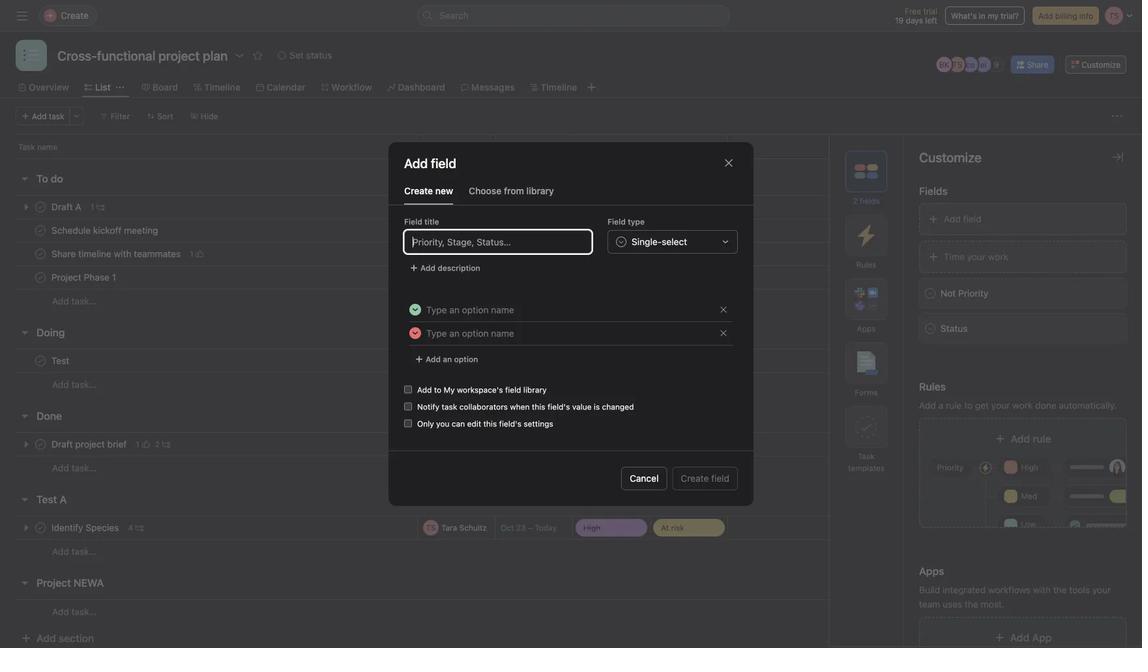 Task type: locate. For each thing, give the bounding box(es) containing it.
list
[[95, 82, 111, 93]]

1 vertical spatial task
[[858, 452, 875, 461]]

0 vertical spatial your
[[968, 251, 986, 262]]

add task… button
[[52, 294, 96, 308], [52, 378, 96, 392], [52, 461, 96, 475], [52, 545, 96, 559], [52, 605, 96, 619]]

1 vertical spatial type an option name field
[[421, 322, 715, 344]]

1 completed image from the top
[[33, 246, 48, 262]]

schedule kickoff meeting cell
[[0, 218, 418, 243]]

0 vertical spatial create
[[404, 186, 433, 196]]

19 left 23 on the left of the page
[[516, 226, 525, 235]]

completed image for share timeline with teammates text box
[[33, 246, 48, 262]]

collapse task list for this section image
[[20, 327, 30, 338], [20, 578, 30, 588]]

0 horizontal spatial work
[[989, 251, 1009, 262]]

to
[[37, 172, 48, 185]]

field's left value
[[548, 402, 570, 412]]

this
[[532, 402, 546, 412], [484, 419, 497, 428]]

3 task… from the top
[[71, 463, 96, 473]]

completed checkbox inside share timeline with teammates cell
[[33, 246, 48, 262]]

add inside 'button'
[[1039, 11, 1054, 20]]

overview link
[[18, 80, 69, 95]]

1 horizontal spatial bk
[[940, 60, 950, 69]]

Type an option name field
[[421, 299, 715, 321], [421, 322, 715, 344]]

add task… row
[[0, 289, 1143, 313], [0, 372, 1143, 397], [0, 456, 1143, 480], [0, 539, 1143, 563], [0, 599, 1143, 624]]

3 add task… row from the top
[[0, 456, 1143, 480]]

4 completed checkbox from the top
[[33, 353, 48, 369]]

5 add task… button from the top
[[52, 605, 96, 619]]

0 horizontal spatial task
[[18, 142, 35, 151]]

row down date
[[16, 158, 1127, 159]]

add task… button up project newa
[[52, 545, 96, 559]]

0 horizontal spatial to
[[434, 385, 442, 395]]

field's down the when
[[499, 419, 522, 428]]

1 horizontal spatial not priority
[[941, 288, 989, 299]]

1 vertical spatial field
[[505, 385, 521, 395]]

add task… button inside the header done tree grid
[[52, 461, 96, 475]]

oct up oct 20 – 24
[[501, 226, 514, 235]]

1 timeline link from the left
[[194, 80, 241, 95]]

task… inside header test a tree grid
[[71, 546, 96, 557]]

2 collapse task list for this section image from the top
[[20, 411, 30, 421]]

1 field from the left
[[404, 217, 423, 226]]

row down repeats image
[[0, 218, 1143, 243]]

1 horizontal spatial your
[[992, 400, 1010, 411]]

add down overview link
[[32, 112, 47, 121]]

2 completed image from the top
[[33, 270, 48, 285]]

add billing info
[[1039, 11, 1094, 20]]

add inside the header doing tree grid
[[52, 379, 69, 390]]

0 horizontal spatial field
[[404, 217, 423, 226]]

this for edit
[[484, 419, 497, 428]]

completed checkbox down completed image
[[33, 246, 48, 262]]

completed checkbox left test text field at the bottom left
[[33, 353, 48, 369]]

0 vertical spatial –
[[527, 226, 532, 235]]

not priority inside row
[[578, 142, 620, 151]]

header done tree grid
[[0, 432, 1143, 480]]

collapse task list for this section image for project newa
[[20, 578, 30, 588]]

your right tools in the right of the page
[[1093, 585, 1111, 595]]

add billing info button
[[1033, 7, 1100, 25]]

to do button
[[37, 167, 63, 190]]

0 vertical spatial not
[[578, 142, 592, 151]]

remove option image for first the type an option name "field" from the bottom of the create new tab panel
[[720, 329, 728, 337]]

status
[[656, 142, 680, 151], [941, 323, 968, 334]]

task up "templates"
[[858, 452, 875, 461]]

not right date
[[578, 142, 592, 151]]

1 vertical spatial oct
[[501, 249, 514, 259]]

2 task… from the top
[[71, 379, 96, 390]]

team
[[920, 599, 941, 610]]

your right time
[[968, 251, 986, 262]]

not priority
[[578, 142, 620, 151], [941, 288, 989, 299]]

1 horizontal spatial timeline
[[541, 82, 577, 93]]

status field for project phase 1 cell
[[650, 265, 728, 290]]

el
[[981, 60, 987, 69]]

completed image down completed image
[[33, 246, 48, 262]]

2 add task… row from the top
[[0, 372, 1143, 397]]

4 add task… row from the top
[[0, 539, 1143, 563]]

1 horizontal spatial task
[[442, 402, 457, 412]]

an
[[443, 355, 452, 364]]

add task… up project newa
[[52, 546, 96, 557]]

not priority field for test cell
[[573, 349, 651, 373]]

3 completed image from the top
[[33, 353, 48, 369]]

0 horizontal spatial customize
[[920, 149, 982, 165]]

0 horizontal spatial not priority
[[578, 142, 620, 151]]

task down overview at left
[[49, 112, 64, 121]]

free trial 19 days left
[[895, 7, 938, 25]]

timeline link right messages in the left top of the page
[[530, 80, 577, 95]]

1 vertical spatial ts
[[426, 356, 436, 366]]

add up project
[[52, 546, 69, 557]]

oct 20 – 24
[[501, 249, 545, 259]]

rule up high
[[1033, 433, 1052, 445]]

task inside task templates
[[858, 452, 875, 461]]

add field
[[944, 214, 982, 224]]

–
[[527, 226, 532, 235], [528, 249, 533, 259]]

4 add task… button from the top
[[52, 545, 96, 559]]

add
[[1039, 11, 1054, 20], [32, 112, 47, 121], [944, 214, 961, 224], [421, 263, 436, 273], [52, 296, 69, 307], [426, 355, 441, 364], [52, 379, 69, 390], [417, 385, 432, 395], [920, 400, 936, 411], [1011, 433, 1031, 445], [52, 463, 69, 473], [52, 546, 69, 557], [52, 607, 69, 617], [1011, 632, 1030, 644], [37, 632, 56, 645]]

1 vertical spatial the
[[965, 599, 979, 610]]

task… for done
[[71, 463, 96, 473]]

your
[[968, 251, 986, 262], [992, 400, 1010, 411], [1093, 585, 1111, 595]]

0 vertical spatial bk
[[940, 60, 950, 69]]

completed checkbox inside project phase 1 'cell'
[[33, 270, 48, 285]]

completed image inside project phase 1 'cell'
[[33, 270, 48, 285]]

1 vertical spatial your
[[992, 400, 1010, 411]]

0 horizontal spatial timeline link
[[194, 80, 241, 95]]

2 oct from the top
[[501, 249, 514, 259]]

1 horizontal spatial the
[[1054, 585, 1067, 595]]

project newa button
[[37, 571, 104, 595]]

when
[[510, 402, 530, 412]]

this right edit
[[484, 419, 497, 428]]

co
[[966, 60, 975, 69]]

Notify task collaborators when this field's value is changed checkbox
[[404, 403, 412, 411]]

cross-functional project plan
[[57, 48, 228, 63]]

your inside button
[[968, 251, 986, 262]]

time your work button
[[920, 241, 1128, 273]]

0 vertical spatial ts
[[953, 60, 963, 69]]

rules
[[857, 260, 877, 269], [920, 381, 946, 393]]

1 vertical spatial –
[[528, 249, 533, 259]]

add task… button inside the header doing tree grid
[[52, 378, 96, 392]]

0 horizontal spatial not
[[578, 142, 592, 151]]

customize up fields
[[920, 149, 982, 165]]

library
[[527, 186, 554, 196], [524, 385, 547, 395]]

task…
[[71, 296, 96, 307], [71, 379, 96, 390], [71, 463, 96, 473], [71, 546, 96, 557], [71, 607, 96, 617]]

apps up forms
[[857, 324, 876, 333]]

3 completed checkbox from the top
[[33, 270, 48, 285]]

1 horizontal spatial task
[[858, 452, 875, 461]]

add an option button
[[410, 350, 484, 368]]

bk left co
[[940, 60, 950, 69]]

1 type an option name field from the top
[[421, 299, 715, 321]]

0 horizontal spatial field's
[[499, 419, 522, 428]]

project plan
[[159, 48, 228, 63]]

task down 'my' at the bottom left of page
[[442, 402, 457, 412]]

tara
[[442, 356, 457, 366]]

add task… button inside header to do 'tree grid'
[[52, 294, 96, 308]]

type an option name field down not priority field for project phase 1 cell
[[421, 299, 715, 321]]

my
[[444, 385, 455, 395]]

0 vertical spatial collapse task list for this section image
[[20, 327, 30, 338]]

2 vertical spatial your
[[1093, 585, 1111, 595]]

– left 23 on the left of the page
[[527, 226, 532, 235]]

add task… down 'project phase 1' text field
[[52, 296, 96, 307]]

task… inside the header doing tree grid
[[71, 379, 96, 390]]

19
[[895, 16, 904, 25], [516, 226, 525, 235]]

collapse task list for this section image for doing
[[20, 327, 30, 338]]

field's for settings
[[499, 419, 522, 428]]

add up 'doing' button
[[52, 296, 69, 307]]

1 vertical spatial priority
[[959, 288, 989, 299]]

remove option image up status field for test cell
[[720, 329, 728, 337]]

1 vertical spatial work
[[1013, 400, 1033, 411]]

remove option image
[[720, 306, 728, 314], [720, 329, 728, 337]]

add task… row for test a
[[0, 539, 1143, 563]]

1 vertical spatial completed image
[[33, 270, 48, 285]]

4 task… from the top
[[71, 546, 96, 557]]

task
[[18, 142, 35, 151], [858, 452, 875, 461]]

add task… button down test text field at the bottom left
[[52, 378, 96, 392]]

5 task… from the top
[[71, 607, 96, 617]]

Completed checkbox
[[33, 223, 48, 238], [33, 246, 48, 262], [33, 270, 48, 285], [33, 353, 48, 369]]

create
[[404, 186, 433, 196], [681, 473, 709, 484]]

add task… up 'section'
[[52, 607, 96, 617]]

rules down 2 fields
[[857, 260, 877, 269]]

3 add task… button from the top
[[52, 461, 96, 475]]

work
[[989, 251, 1009, 262], [1013, 400, 1033, 411]]

your inside build integrated workflows with the tools your team uses the most.
[[1093, 585, 1111, 595]]

completed checkbox for 'project phase 1' text field
[[33, 270, 48, 285]]

add inside the header done tree grid
[[52, 463, 69, 473]]

library up repeats image
[[527, 186, 554, 196]]

5 add task… from the top
[[52, 607, 96, 617]]

task inside add task button
[[49, 112, 64, 121]]

to left get
[[965, 400, 973, 411]]

create right cancel
[[681, 473, 709, 484]]

collapse task list for this section image left doing
[[20, 327, 30, 338]]

klo
[[461, 226, 473, 235]]

rule right 'a'
[[946, 400, 962, 411]]

bk inside row
[[426, 226, 436, 235]]

assignee
[[423, 142, 457, 151]]

19 inside the free trial 19 days left
[[895, 16, 904, 25]]

name
[[37, 142, 57, 151]]

0 vertical spatial 19
[[895, 16, 904, 25]]

0 vertical spatial completed image
[[33, 246, 48, 262]]

add down test text field at the bottom left
[[52, 379, 69, 390]]

0 vertical spatial field's
[[548, 402, 570, 412]]

3 add task… from the top
[[52, 463, 96, 473]]

Add to My workspace's field library checkbox
[[404, 386, 412, 394]]

left
[[926, 16, 938, 25]]

do
[[51, 172, 63, 185]]

task for task name
[[18, 142, 35, 151]]

1 horizontal spatial field
[[712, 473, 730, 484]]

completed image left test text field at the bottom left
[[33, 353, 48, 369]]

collapse task list for this section image for test a
[[20, 494, 30, 505]]

1 timeline from the left
[[204, 82, 241, 93]]

single-select
[[632, 236, 688, 247]]

a
[[60, 493, 67, 506]]

completed checkbox inside 'test' cell
[[33, 353, 48, 369]]

add task… down test text field at the bottom left
[[52, 379, 96, 390]]

add task… button inside header test a tree grid
[[52, 545, 96, 559]]

row
[[0, 134, 1143, 158], [16, 158, 1127, 159], [0, 218, 1143, 243], [0, 242, 1143, 266], [0, 265, 1143, 290], [0, 349, 1143, 373]]

1 vertical spatial create
[[681, 473, 709, 484]]

– left "24"
[[528, 249, 533, 259]]

only you can edit this field's settings
[[417, 419, 554, 428]]

0 horizontal spatial this
[[484, 419, 497, 428]]

completed checkbox inside schedule kickoff meeting cell
[[33, 223, 48, 238]]

0 vertical spatial rules
[[857, 260, 877, 269]]

0 vertical spatial task
[[49, 112, 64, 121]]

to left 'my' at the bottom left of page
[[434, 385, 442, 395]]

1 horizontal spatial apps
[[920, 565, 945, 577]]

Share timeline with teammates text field
[[49, 247, 185, 261]]

1 vertical spatial remove option image
[[720, 329, 728, 337]]

ts left 'an'
[[426, 356, 436, 366]]

0 vertical spatial to
[[434, 385, 442, 395]]

the
[[1054, 585, 1067, 595], [965, 599, 979, 610]]

0 horizontal spatial rules
[[857, 260, 877, 269]]

1 vertical spatial collapse task list for this section image
[[20, 578, 30, 588]]

0 horizontal spatial task
[[49, 112, 64, 121]]

1 horizontal spatial field
[[608, 217, 626, 226]]

0 vertical spatial oct
[[501, 226, 514, 235]]

1 horizontal spatial to
[[965, 400, 973, 411]]

0 vertical spatial not priority
[[578, 142, 620, 151]]

oct left 20 on the left
[[501, 249, 514, 259]]

1 horizontal spatial create
[[681, 473, 709, 484]]

billing
[[1056, 11, 1078, 20]]

2
[[853, 196, 858, 205]]

add left "app" in the right bottom of the page
[[1011, 632, 1030, 644]]

add right add to my workspace's field library checkbox
[[417, 385, 432, 395]]

0 horizontal spatial 19
[[516, 226, 525, 235]]

0 horizontal spatial your
[[968, 251, 986, 262]]

header to do tree grid
[[0, 195, 1143, 313]]

add left billing
[[1039, 11, 1054, 20]]

collapse task list for this section image for to do
[[20, 173, 30, 184]]

overview
[[29, 82, 69, 93]]

1 task… from the top
[[71, 296, 96, 307]]

2 vertical spatial collapse task list for this section image
[[20, 494, 30, 505]]

add task… button down 'project phase 1' text field
[[52, 294, 96, 308]]

1 completed checkbox from the top
[[33, 223, 48, 238]]

2 vertical spatial completed image
[[33, 353, 48, 369]]

field inside button
[[712, 473, 730, 484]]

1 vertical spatial field's
[[499, 419, 522, 428]]

task inside create new tab panel
[[442, 402, 457, 412]]

add inside 'button'
[[1011, 632, 1030, 644]]

task inside row
[[18, 142, 35, 151]]

1 vertical spatial task
[[442, 402, 457, 412]]

customize
[[1082, 60, 1121, 69], [920, 149, 982, 165]]

collapse task list for this section image left 'done' button
[[20, 411, 30, 421]]

completed checkbox down to
[[33, 223, 48, 238]]

2 vertical spatial priority
[[937, 463, 964, 472]]

1 add task… button from the top
[[52, 294, 96, 308]]

0 vertical spatial priority
[[594, 142, 620, 151]]

1 vertical spatial 19
[[516, 226, 525, 235]]

ts left co
[[953, 60, 963, 69]]

row down 23 on the left of the page
[[0, 242, 1143, 266]]

2 add task… button from the top
[[52, 378, 96, 392]]

1 remove option image from the top
[[720, 306, 728, 314]]

apps up "build"
[[920, 565, 945, 577]]

1 horizontal spatial customize
[[1082, 60, 1121, 69]]

1 vertical spatial rules
[[920, 381, 946, 393]]

0 horizontal spatial ts
[[426, 356, 436, 366]]

2 field from the left
[[608, 217, 626, 226]]

0 horizontal spatial status
[[656, 142, 680, 151]]

1 oct from the top
[[501, 226, 514, 235]]

2 remove option image from the top
[[720, 329, 728, 337]]

doing
[[37, 326, 65, 339]]

1 horizontal spatial 19
[[895, 16, 904, 25]]

2 horizontal spatial your
[[1093, 585, 1111, 595]]

the right with
[[1054, 585, 1067, 595]]

this up settings at the bottom of page
[[532, 402, 546, 412]]

0 horizontal spatial timeline
[[204, 82, 241, 93]]

2 collapse task list for this section image from the top
[[20, 578, 30, 588]]

row up repeats image
[[0, 134, 1143, 158]]

add to my workspace's field library
[[417, 385, 547, 395]]

work right time
[[989, 251, 1009, 262]]

collapse task list for this section image left project
[[20, 578, 30, 588]]

collapse task list for this section image
[[20, 173, 30, 184], [20, 411, 30, 421], [20, 494, 30, 505]]

type an option name field up the header doing tree grid on the bottom
[[421, 322, 715, 344]]

2 timeline from the left
[[541, 82, 577, 93]]

project
[[37, 577, 71, 589]]

field's for value
[[548, 402, 570, 412]]

create inside button
[[681, 473, 709, 484]]

library up the notify task collaborators when this field's value is changed
[[524, 385, 547, 395]]

add task… button up a in the left bottom of the page
[[52, 461, 96, 475]]

timeline
[[204, 82, 241, 93], [541, 82, 577, 93]]

select
[[662, 236, 688, 247]]

priority
[[594, 142, 620, 151], [959, 288, 989, 299], [937, 463, 964, 472]]

completed image left 'project phase 1' text field
[[33, 270, 48, 285]]

2 add task… from the top
[[52, 379, 96, 390]]

add down fields
[[944, 214, 961, 224]]

your right get
[[992, 400, 1010, 411]]

1 horizontal spatial status
[[941, 323, 968, 334]]

what's in my trial?
[[951, 11, 1019, 20]]

collapse task list for this section image left test
[[20, 494, 30, 505]]

create left new in the top left of the page
[[404, 186, 433, 196]]

4 add task… from the top
[[52, 546, 96, 557]]

remove option image down status field for project phase 1 cell
[[720, 306, 728, 314]]

collapse task list for this section image left to
[[20, 173, 30, 184]]

to
[[434, 385, 442, 395], [965, 400, 973, 411]]

1 vertical spatial not priority
[[941, 288, 989, 299]]

add up a in the left bottom of the page
[[52, 463, 69, 473]]

1 horizontal spatial this
[[532, 402, 546, 412]]

apps
[[857, 324, 876, 333], [920, 565, 945, 577]]

field
[[404, 217, 423, 226], [608, 217, 626, 226]]

add task… inside header test a tree grid
[[52, 546, 96, 557]]

row up value
[[0, 349, 1143, 373]]

field left title
[[404, 217, 423, 226]]

not down time
[[941, 288, 956, 299]]

Test text field
[[49, 354, 73, 367]]

add task… up a in the left bottom of the page
[[52, 463, 96, 473]]

add task… inside the header doing tree grid
[[52, 379, 96, 390]]

project phase 1 cell
[[0, 265, 418, 290]]

1 vertical spatial library
[[524, 385, 547, 395]]

1 collapse task list for this section image from the top
[[20, 327, 30, 338]]

1 horizontal spatial not
[[941, 288, 956, 299]]

rules up 'a'
[[920, 381, 946, 393]]

field for add field
[[964, 214, 982, 224]]

work left done
[[1013, 400, 1033, 411]]

add left 'a'
[[920, 400, 936, 411]]

test cell
[[0, 349, 418, 373]]

field for field title
[[404, 217, 423, 226]]

completed image inside 'test' cell
[[33, 353, 48, 369]]

this for when
[[532, 402, 546, 412]]

add task… button up 'section'
[[52, 605, 96, 619]]

task left 'name' at the top left
[[18, 142, 35, 151]]

cancel
[[630, 473, 659, 484]]

task… for test a
[[71, 546, 96, 557]]

0 vertical spatial type an option name field
[[421, 299, 715, 321]]

customize down info at right
[[1082, 60, 1121, 69]]

is
[[594, 402, 600, 412]]

tab list
[[389, 184, 754, 205]]

create field
[[681, 473, 730, 484]]

0 horizontal spatial create
[[404, 186, 433, 196]]

search
[[440, 10, 469, 21]]

timeline link down project plan
[[194, 80, 241, 95]]

search list box
[[417, 5, 730, 26]]

0 vertical spatial rule
[[946, 400, 962, 411]]

1 collapse task list for this section image from the top
[[20, 173, 30, 184]]

field inside button
[[964, 214, 982, 224]]

you
[[436, 419, 450, 428]]

completed image inside share timeline with teammates cell
[[33, 246, 48, 262]]

workflow
[[332, 82, 372, 93]]

field for create field
[[712, 473, 730, 484]]

1 horizontal spatial ts
[[953, 60, 963, 69]]

1 horizontal spatial field's
[[548, 402, 570, 412]]

task… inside the header done tree grid
[[71, 463, 96, 473]]

2 completed checkbox from the top
[[33, 246, 48, 262]]

19 left days
[[895, 16, 904, 25]]

1 vertical spatial bk
[[426, 226, 436, 235]]

add to starred image
[[253, 50, 263, 61]]

the down integrated
[[965, 599, 979, 610]]

0 vertical spatial customize
[[1082, 60, 1121, 69]]

completed checkbox left 'project phase 1' text field
[[33, 270, 48, 285]]

edit
[[467, 419, 481, 428]]

0 vertical spatial the
[[1054, 585, 1067, 595]]

add task…
[[52, 296, 96, 307], [52, 379, 96, 390], [52, 463, 96, 473], [52, 546, 96, 557], [52, 607, 96, 617]]

1 horizontal spatial timeline link
[[530, 80, 577, 95]]

section
[[59, 632, 94, 645]]

completed image
[[33, 246, 48, 262], [33, 270, 48, 285], [33, 353, 48, 369]]

bk left brad
[[426, 226, 436, 235]]

1 horizontal spatial work
[[1013, 400, 1033, 411]]

23
[[534, 226, 544, 235]]

field left type
[[608, 217, 626, 226]]

0 vertical spatial work
[[989, 251, 1009, 262]]

0 horizontal spatial bk
[[426, 226, 436, 235]]

task for notify
[[442, 402, 457, 412]]

option
[[454, 355, 478, 364]]

to inside create new tab panel
[[434, 385, 442, 395]]

library inside create new tab panel
[[524, 385, 547, 395]]

status field for test cell
[[650, 349, 728, 373]]

1 add task… from the top
[[52, 296, 96, 307]]

3 collapse task list for this section image from the top
[[20, 494, 30, 505]]

0 vertical spatial collapse task list for this section image
[[20, 173, 30, 184]]

integrated
[[943, 585, 986, 595]]

1 vertical spatial apps
[[920, 565, 945, 577]]

add task… inside the header done tree grid
[[52, 463, 96, 473]]



Task type: vqa. For each thing, say whether or not it's contained in the screenshot.
new
yes



Task type: describe. For each thing, give the bounding box(es) containing it.
0 vertical spatial status
[[656, 142, 680, 151]]

get
[[976, 400, 989, 411]]

from
[[504, 186, 524, 196]]

time your work
[[944, 251, 1009, 262]]

19 inside row
[[516, 226, 525, 235]]

repeats image
[[547, 202, 558, 212]]

date
[[518, 142, 534, 151]]

row down "24"
[[0, 265, 1143, 290]]

workspace's
[[457, 385, 503, 395]]

9
[[994, 60, 999, 69]]

0 horizontal spatial rule
[[946, 400, 962, 411]]

add an option
[[426, 355, 478, 364]]

0 vertical spatial library
[[527, 186, 554, 196]]

trial
[[924, 7, 938, 16]]

what's
[[951, 11, 977, 20]]

1 add task… row from the top
[[0, 289, 1143, 313]]

notify
[[417, 402, 440, 412]]

row containing 1
[[0, 242, 1143, 266]]

5 add task… row from the top
[[0, 599, 1143, 624]]

workflows
[[989, 585, 1031, 595]]

1 vertical spatial rule
[[1033, 433, 1052, 445]]

completed image
[[33, 223, 48, 238]]

add task… button for done
[[52, 461, 96, 475]]

status field for share timeline with teammates cell
[[650, 242, 728, 266]]

field type
[[608, 217, 645, 226]]

completed image for test text field at the bottom left
[[33, 353, 48, 369]]

brad klo
[[442, 226, 473, 235]]

add inside header to do 'tree grid'
[[52, 296, 69, 307]]

not priority field for schedule kickoff meeting cell
[[573, 218, 651, 243]]

list link
[[85, 80, 111, 95]]

add task
[[32, 112, 64, 121]]

2 timeline link from the left
[[530, 80, 577, 95]]

remove option image for first the type an option name "field"
[[720, 306, 728, 314]]

task for add
[[49, 112, 64, 121]]

uses
[[943, 599, 963, 610]]

collaborators
[[460, 402, 508, 412]]

add field dialog
[[389, 142, 754, 506]]

board link
[[142, 80, 178, 95]]

task name
[[18, 142, 57, 151]]

test a
[[37, 493, 67, 506]]

Only you can edit this field's settings checkbox
[[404, 420, 412, 427]]

add task… inside header to do 'tree grid'
[[52, 296, 96, 307]]

2 fields
[[853, 196, 880, 205]]

24
[[535, 249, 545, 259]]

add left 'section'
[[37, 632, 56, 645]]

create new
[[404, 186, 453, 196]]

to do
[[37, 172, 63, 185]]

work inside button
[[989, 251, 1009, 262]]

list image
[[23, 48, 39, 63]]

add rule
[[1011, 433, 1052, 445]]

0 vertical spatial apps
[[857, 324, 876, 333]]

add task button
[[16, 107, 70, 125]]

with
[[1034, 585, 1051, 595]]

share timeline with teammates cell
[[0, 242, 418, 266]]

ts inside the header doing tree grid
[[426, 356, 436, 366]]

add task… for test a
[[52, 546, 96, 557]]

add left 'an'
[[426, 355, 441, 364]]

add app button
[[920, 617, 1128, 648]]

add task… button for test a
[[52, 545, 96, 559]]

– for 24
[[528, 249, 533, 259]]

changed
[[602, 402, 634, 412]]

newa
[[74, 577, 104, 589]]

add task… for done
[[52, 463, 96, 473]]

forms
[[855, 388, 878, 397]]

row containing ts
[[0, 349, 1143, 373]]

free
[[905, 7, 922, 16]]

1 vertical spatial to
[[965, 400, 973, 411]]

type
[[628, 217, 645, 226]]

status field for schedule kickoff meeting cell
[[650, 218, 728, 243]]

calendar
[[267, 82, 306, 93]]

close this dialog image
[[724, 158, 734, 168]]

close details image
[[1113, 152, 1124, 162]]

info
[[1080, 11, 1094, 20]]

due
[[501, 142, 516, 151]]

settings
[[524, 419, 554, 428]]

description
[[438, 263, 480, 273]]

calendar link
[[256, 80, 306, 95]]

2 type an option name field from the top
[[421, 322, 715, 344]]

cancel button
[[621, 467, 667, 490]]

tools
[[1070, 585, 1090, 595]]

Project Phase 1 text field
[[49, 271, 120, 284]]

add task… for doing
[[52, 379, 96, 390]]

only
[[417, 419, 434, 428]]

create for create new
[[404, 186, 433, 196]]

can
[[452, 419, 465, 428]]

add left the "description"
[[421, 263, 436, 273]]

app
[[1033, 632, 1052, 644]]

trial?
[[1001, 11, 1019, 20]]

low
[[1022, 520, 1036, 529]]

not priority field for share timeline with teammates cell
[[573, 242, 651, 266]]

1 horizontal spatial rules
[[920, 381, 946, 393]]

days
[[906, 16, 923, 25]]

my
[[988, 11, 999, 20]]

in
[[979, 11, 986, 20]]

done
[[37, 410, 62, 422]]

oct for oct 19 – 23
[[501, 226, 514, 235]]

board
[[152, 82, 178, 93]]

row containing task name
[[0, 134, 1143, 158]]

task… inside header to do 'tree grid'
[[71, 296, 96, 307]]

cross-
[[57, 48, 97, 63]]

customize button
[[1066, 55, 1127, 74]]

completed checkbox for share timeline with teammates text box
[[33, 246, 48, 262]]

workflow link
[[321, 80, 372, 95]]

Schedule kickoff meeting text field
[[49, 224, 162, 237]]

Priority, Stage, Status… text field
[[404, 230, 592, 254]]

field for field type
[[608, 217, 626, 226]]

add app
[[1011, 632, 1052, 644]]

customize inside dropdown button
[[1082, 60, 1121, 69]]

schultz
[[459, 356, 487, 366]]

automatically.
[[1059, 400, 1117, 411]]

add description button
[[404, 259, 486, 277]]

add inside button
[[32, 112, 47, 121]]

task… for doing
[[71, 379, 96, 390]]

messages
[[471, 82, 515, 93]]

oct 19 – 23
[[501, 226, 544, 235]]

value
[[572, 402, 592, 412]]

– for 23
[[527, 226, 532, 235]]

1 vertical spatial not
[[941, 288, 956, 299]]

add inside header test a tree grid
[[52, 546, 69, 557]]

new
[[436, 186, 453, 196]]

test a button
[[37, 488, 67, 511]]

share
[[1028, 60, 1049, 69]]

tab list containing create new
[[389, 184, 754, 205]]

add task… button for doing
[[52, 378, 96, 392]]

what's in my trial? button
[[946, 7, 1025, 25]]

choose
[[469, 186, 502, 196]]

row containing bk
[[0, 218, 1143, 243]]

test
[[37, 493, 57, 506]]

create field button
[[673, 467, 738, 490]]

build integrated workflows with the tools your team uses the most.
[[920, 585, 1111, 610]]

0 horizontal spatial the
[[965, 599, 979, 610]]

completed checkbox for the schedule kickoff meeting text field
[[33, 223, 48, 238]]

share button
[[1011, 55, 1055, 74]]

1
[[190, 249, 193, 259]]

completed checkbox for test text field at the bottom left
[[33, 353, 48, 369]]

header test a tree grid
[[0, 516, 1143, 563]]

add description
[[421, 263, 480, 273]]

choose from library
[[469, 186, 554, 196]]

fields
[[920, 185, 948, 197]]

1 button
[[187, 247, 207, 261]]

add up high
[[1011, 433, 1031, 445]]

add task… row for doing
[[0, 372, 1143, 397]]

not priority field for project phase 1 cell
[[573, 265, 651, 290]]

collapse task list for this section image for done
[[20, 411, 30, 421]]

project newa
[[37, 577, 104, 589]]

add task… row for done
[[0, 456, 1143, 480]]

create for create field
[[681, 473, 709, 484]]

time
[[944, 251, 965, 262]]

create new tab panel
[[389, 205, 754, 506]]

add up add section button
[[52, 607, 69, 617]]

1 vertical spatial customize
[[920, 149, 982, 165]]

add section
[[37, 632, 94, 645]]

task for task templates
[[858, 452, 875, 461]]

oct for oct 20 – 24
[[501, 249, 514, 259]]

search button
[[417, 5, 730, 26]]

tara schultz
[[442, 356, 487, 366]]

completed image for 'project phase 1' text field
[[33, 270, 48, 285]]

header doing tree grid
[[0, 349, 1143, 397]]

0 horizontal spatial field
[[505, 385, 521, 395]]



